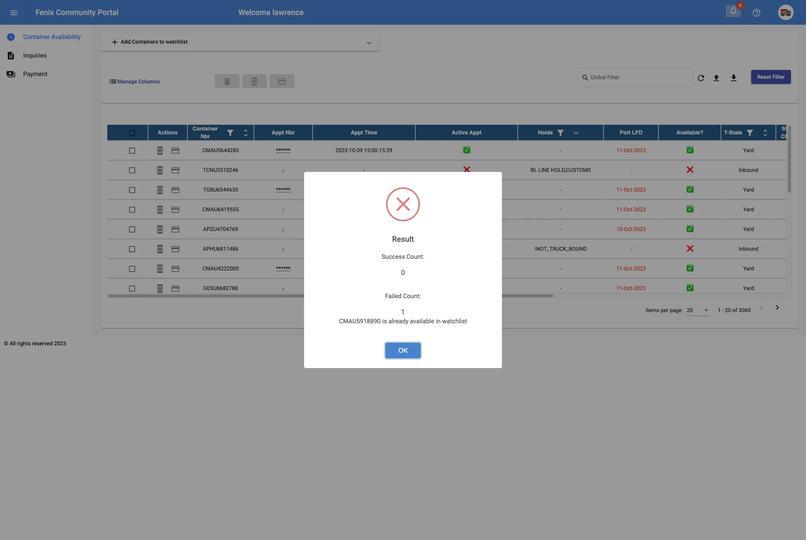 Task type: locate. For each thing, give the bounding box(es) containing it.
1 vertical spatial container
[[193, 126, 218, 132]]

****** for 2023-10-06 10:00-10:29
[[276, 187, 291, 193]]

filter_alt up cmau5644280
[[226, 129, 235, 138]]

1 unfold_more from the left
[[241, 129, 251, 138]]

11- for cmau6419555
[[617, 207, 624, 213]]

****** link
[[276, 147, 291, 154], [276, 187, 291, 193], [276, 266, 291, 272]]

cell
[[777, 141, 807, 160], [777, 161, 807, 180], [416, 180, 518, 200], [777, 180, 807, 200], [313, 200, 416, 219], [416, 200, 518, 219], [777, 200, 807, 219], [313, 220, 416, 239], [416, 220, 518, 239], [777, 220, 807, 239], [313, 239, 416, 259], [416, 239, 518, 259], [777, 239, 807, 259], [313, 259, 416, 278], [416, 259, 518, 278], [777, 259, 807, 278], [313, 279, 416, 298], [416, 279, 518, 298], [777, 279, 807, 298]]

result
[[392, 235, 414, 244]]

1 column header from the left
[[188, 125, 254, 140]]

2 - link from the top
[[283, 207, 284, 213]]

****** link for 2023-10-06 10:00-10:29
[[276, 187, 291, 193]]

is
[[383, 318, 387, 325]]

unfold_more button for t-state
[[758, 125, 774, 140]]

1
[[718, 307, 721, 314], [401, 308, 405, 316]]

20
[[687, 307, 693, 314], [725, 307, 732, 314]]

payment button for tgbu6544630
[[168, 182, 183, 198]]

payment
[[278, 77, 287, 86], [171, 146, 180, 156], [171, 166, 180, 175], [171, 186, 180, 195], [171, 205, 180, 215], [171, 225, 180, 234], [171, 245, 180, 254], [171, 265, 180, 274], [171, 284, 180, 294]]

no color image inside 'navigate_next' button
[[773, 303, 783, 312]]

1 horizontal spatial 1
[[718, 307, 721, 314]]

unfold_more left storage charges column header
[[761, 129, 771, 138]]

0 vertical spatial container
[[23, 33, 50, 41]]

book_online for cmau4222000
[[155, 265, 165, 274]]

2 filter_alt button from the left
[[553, 125, 569, 140]]

no color image for the unfold_more button related to container nbr
[[241, 129, 251, 138]]

bl
[[531, 167, 537, 173]]

1 2023- from the top
[[336, 147, 349, 154]]

port lfd column header
[[604, 125, 659, 140]]

unfold_more for container nbr
[[241, 129, 251, 138]]

0 horizontal spatial 20
[[687, 307, 693, 314]]

welcome
[[239, 8, 271, 17]]

count: right failed
[[403, 293, 421, 300]]

no color image inside navigate_before button
[[758, 303, 767, 312]]

1 ****** from the top
[[276, 147, 291, 154]]

filter_alt right 'state'
[[746, 129, 755, 138]]

2023-
[[336, 147, 349, 154], [336, 187, 349, 193]]

1 left of
[[718, 307, 721, 314]]

1 inbound from the top
[[739, 167, 759, 173]]

port lfd
[[620, 130, 643, 136]]

1 vertical spatial ****** link
[[276, 187, 291, 193]]

availability
[[51, 33, 81, 41]]

******
[[276, 147, 291, 154], [276, 187, 291, 193], [276, 266, 291, 272]]

yard
[[744, 147, 755, 154], [744, 187, 755, 193], [744, 207, 755, 213], [744, 226, 755, 232], [744, 266, 755, 272], [744, 285, 755, 292]]

nbr inside column header
[[286, 130, 295, 136]]

1 vertical spatial inbound
[[739, 246, 759, 252]]

container up inquiries
[[23, 33, 50, 41]]

10-
[[349, 147, 357, 154], [349, 187, 357, 193], [617, 226, 624, 232]]

0 vertical spatial inbound
[[739, 167, 759, 173]]

row
[[107, 125, 807, 141], [107, 141, 807, 161], [107, 161, 807, 180], [107, 180, 807, 200], [107, 200, 807, 220], [107, 220, 807, 239], [107, 239, 807, 259], [107, 259, 807, 279], [107, 279, 807, 299]]

20 left of
[[725, 307, 732, 314]]

inbound for !not_truck_bound
[[739, 246, 759, 252]]

1 horizontal spatial unfold_more
[[761, 129, 771, 138]]

unfold_more left appt nbr
[[241, 129, 251, 138]]

appt time column header
[[313, 125, 416, 140]]

community
[[56, 8, 96, 17]]

3 column header from the left
[[722, 125, 777, 140]]

4 11- from the top
[[617, 266, 624, 272]]

2 2023- from the top
[[336, 187, 349, 193]]

3 filter_alt button from the left
[[743, 125, 758, 140]]

filter_alt right holds
[[556, 129, 566, 138]]

file_upload button
[[709, 70, 725, 85]]

2 vertical spatial ******
[[276, 266, 291, 272]]

1 vertical spatial 10-
[[349, 187, 357, 193]]

11- for tgbu6544630
[[617, 187, 624, 193]]

per
[[661, 307, 669, 314]]

book_online button for cmau5644280
[[152, 143, 168, 158]]

navigation
[[0, 25, 93, 84]]

no color image
[[6, 32, 15, 42], [6, 51, 15, 60], [6, 70, 15, 79], [582, 73, 591, 83], [697, 74, 706, 83], [278, 77, 287, 86], [572, 129, 581, 138], [155, 146, 165, 156], [171, 146, 180, 156], [171, 166, 180, 175], [155, 186, 165, 195], [155, 225, 165, 234], [171, 245, 180, 254], [171, 265, 180, 274], [155, 284, 165, 294], [171, 284, 180, 294]]

1 - link from the top
[[283, 167, 284, 173]]

3 filter_alt from the left
[[746, 129, 755, 138]]

aphu6811486
[[203, 246, 239, 252]]

- link
[[283, 167, 284, 173], [283, 207, 284, 213], [283, 226, 284, 232], [283, 246, 284, 252], [283, 285, 284, 292]]

no color image inside refresh button
[[697, 74, 706, 83]]

delete button
[[215, 74, 240, 88]]

6 yard from the top
[[744, 285, 755, 292]]

book_online for cmau5644280
[[155, 146, 165, 156]]

count:
[[407, 253, 425, 260], [403, 293, 421, 300]]

payment button for cmau4222000
[[168, 261, 183, 277]]

no color image containing search
[[582, 73, 591, 83]]

2 horizontal spatial filter_alt button
[[743, 125, 758, 140]]

1 up "already"
[[401, 308, 405, 316]]

1 horizontal spatial nbr
[[286, 130, 295, 136]]

1 inside 1 cmau5918890 is already available in watchlist
[[401, 308, 405, 316]]

notifications_none button
[[726, 5, 742, 17]]

5 11- from the top
[[617, 285, 624, 292]]

✅ for apzu4704769
[[687, 226, 694, 232]]

time
[[365, 130, 377, 136]]

1 horizontal spatial 20
[[725, 307, 732, 314]]

2 11-oct-2023 from the top
[[617, 187, 646, 193]]

2 unfold_more from the left
[[761, 129, 771, 138]]

failed
[[385, 293, 402, 300]]

1 ****** link from the top
[[276, 147, 291, 154]]

payments
[[6, 70, 15, 79]]

no color image for menu button
[[9, 8, 19, 18]]

no color image containing file_download
[[730, 74, 739, 83]]

1 for 1 cmau5918890 is already available in watchlist
[[401, 308, 405, 316]]

payment button for cmau5644280
[[168, 143, 183, 158]]

book_online for aphu6811486
[[155, 245, 165, 254]]

1 20 from the left
[[687, 307, 693, 314]]

unfold_more
[[241, 129, 251, 138], [761, 129, 771, 138]]

oct-
[[624, 147, 634, 154], [624, 187, 634, 193], [624, 207, 634, 213], [624, 226, 634, 232], [624, 266, 634, 272], [624, 285, 634, 292]]

no color image containing help_outline
[[753, 8, 762, 18]]

payment for tcnu2510246
[[171, 166, 180, 175]]

3 yard from the top
[[744, 207, 755, 213]]

file_download button
[[727, 70, 742, 85]]

count: for failed count:
[[403, 293, 421, 300]]

container inside navigation
[[23, 33, 50, 41]]

lawrence
[[273, 8, 304, 17]]

4 yard from the top
[[744, 226, 755, 232]]

- link for tcnu2510246
[[283, 167, 284, 173]]

storage charges
[[782, 126, 803, 140]]

3 oct- from the top
[[624, 207, 634, 213]]

no color image for t-state's the unfold_more button
[[761, 129, 771, 138]]

- link for cmau6419555
[[283, 207, 284, 213]]

filter_alt button for filter_alt
[[553, 125, 569, 140]]

row containing filter_alt
[[107, 125, 807, 141]]

unfold_more button up cmau5644280
[[238, 125, 254, 140]]

no color image inside help_outline popup button
[[753, 8, 762, 18]]

11-oct-2023 for gesu6682788
[[617, 285, 646, 292]]

unfold_more button for container nbr
[[238, 125, 254, 140]]

container up cmau5644280
[[193, 126, 218, 132]]

grid
[[107, 125, 807, 299]]

yard for gesu6682788
[[744, 285, 755, 292]]

1 11- from the top
[[617, 147, 624, 154]]

11-oct-2023 for cmau5644280
[[617, 147, 646, 154]]

tgbu6544630
[[203, 187, 238, 193]]

yard for cmau4222000
[[744, 266, 755, 272]]

no color image containing refresh
[[697, 74, 706, 83]]

0 vertical spatial 2023-
[[336, 147, 349, 154]]

book_online for tgbu6544630
[[155, 186, 165, 195]]

4 11-oct-2023 from the top
[[617, 266, 646, 272]]

no color image for payment 'button' corresponding to cmau6419555
[[171, 205, 180, 215]]

1 11-oct-2023 from the top
[[617, 147, 646, 154]]

✅ for cmau4222000
[[687, 266, 694, 272]]

unfold_more button left storage charges column header
[[758, 125, 774, 140]]

inbound
[[739, 167, 759, 173], [739, 246, 759, 252]]

nbr
[[286, 130, 295, 136], [201, 133, 210, 140]]

5 11-oct-2023 from the top
[[617, 285, 646, 292]]

nbr for container nbr
[[201, 133, 210, 140]]

2023
[[634, 147, 646, 154], [634, 187, 646, 193], [634, 207, 646, 213], [634, 226, 646, 232], [634, 266, 646, 272], [634, 285, 646, 292], [54, 341, 66, 347]]

2 ****** from the top
[[276, 187, 291, 193]]

2 unfold_more button from the left
[[758, 125, 774, 140]]

oct- for cmau5644280
[[624, 147, 634, 154]]

filter_alt button right t-
[[743, 125, 758, 140]]

menu button
[[6, 5, 22, 20]]

port
[[620, 130, 631, 136]]

no color image
[[729, 6, 739, 15], [9, 8, 19, 18], [753, 8, 762, 18], [712, 74, 722, 83], [730, 74, 739, 83], [108, 77, 118, 86], [250, 77, 259, 86], [226, 129, 235, 138], [241, 129, 251, 138], [556, 129, 566, 138], [746, 129, 755, 138], [761, 129, 771, 138], [155, 166, 165, 175], [171, 186, 180, 195], [155, 205, 165, 215], [171, 205, 180, 215], [171, 225, 180, 234], [155, 245, 165, 254], [155, 265, 165, 274], [758, 303, 767, 312], [773, 303, 783, 312]]

2023-10-09 15:00-15:29
[[336, 147, 393, 154]]

5 yard from the top
[[744, 266, 755, 272]]

3 - link from the top
[[283, 226, 284, 232]]

column header
[[188, 125, 254, 140], [518, 125, 604, 140], [722, 125, 777, 140]]

1 filter_alt from the left
[[226, 129, 235, 138]]

11-oct-2023 for tgbu6544630
[[617, 187, 646, 193]]

no color image inside notifications_none popup button
[[729, 6, 739, 15]]

no color image inside 'file_upload' button
[[712, 74, 722, 83]]

count: down the result
[[407, 253, 425, 260]]

0 horizontal spatial container
[[23, 33, 50, 41]]

2 yard from the top
[[744, 187, 755, 193]]

-
[[560, 147, 562, 154], [283, 167, 284, 173], [363, 167, 365, 173], [631, 167, 632, 173], [560, 187, 562, 193], [283, 207, 284, 213], [560, 207, 562, 213], [283, 226, 284, 232], [560, 226, 562, 232], [283, 246, 284, 252], [631, 246, 632, 252], [560, 266, 562, 272], [283, 285, 284, 292], [560, 285, 562, 292], [723, 307, 724, 314]]

1 vertical spatial count:
[[403, 293, 421, 300]]

11- for cmau5644280
[[617, 147, 624, 154]]

book_online button for tcnu2510246
[[152, 162, 168, 178]]

payment for gesu6682788
[[171, 284, 180, 294]]

2 ****** link from the top
[[276, 187, 291, 193]]

1 appt from the left
[[272, 130, 284, 136]]

2 appt from the left
[[351, 130, 363, 136]]

ok
[[399, 347, 408, 354]]

1 yard from the top
[[744, 147, 755, 154]]

0 horizontal spatial unfold_more
[[241, 129, 251, 138]]

description
[[6, 51, 15, 60]]

2023- for 2023-10-09 15:00-15:29
[[336, 147, 349, 154]]

no color image containing menu
[[9, 8, 19, 18]]

container
[[23, 33, 50, 41], [193, 126, 218, 132]]

no color image for 'navigate_next' button
[[773, 303, 783, 312]]

2 vertical spatial ****** link
[[276, 266, 291, 272]]

1 row from the top
[[107, 125, 807, 141]]

filter_alt button left keyboard_arrow_down on the top right of page
[[553, 125, 569, 140]]

columns
[[138, 78, 160, 85]]

no color image inside file_download button
[[730, 74, 739, 83]]

9 row from the top
[[107, 279, 807, 299]]

6 oct- from the top
[[624, 285, 634, 292]]

1 horizontal spatial column header
[[518, 125, 604, 140]]

©
[[4, 341, 8, 347]]

filter_alt
[[226, 129, 235, 138], [556, 129, 566, 138], [746, 129, 755, 138]]

file_upload
[[712, 74, 722, 83]]

t-state filter_alt
[[725, 129, 755, 138]]

holds
[[538, 130, 553, 136]]

2 inbound from the top
[[739, 246, 759, 252]]

0 horizontal spatial appt
[[272, 130, 284, 136]]

available?
[[677, 130, 704, 136]]

no color image containing payments
[[6, 70, 15, 79]]

11-
[[617, 147, 624, 154], [617, 187, 624, 193], [617, 207, 624, 213], [617, 266, 624, 272], [617, 285, 624, 292]]

menu
[[9, 8, 19, 18]]

0 vertical spatial 10-
[[349, 147, 357, 154]]

nbr inside container nbr
[[201, 133, 210, 140]]

0 horizontal spatial unfold_more button
[[238, 125, 254, 140]]

book_online button for cmau6419555
[[152, 202, 168, 217]]

no color image containing navigate_next
[[773, 303, 783, 312]]

book_online button
[[242, 74, 267, 88], [152, 143, 168, 158], [152, 162, 168, 178], [152, 182, 168, 198], [152, 202, 168, 217], [152, 222, 168, 237], [152, 241, 168, 257], [152, 261, 168, 277], [152, 281, 168, 296]]

3 row from the top
[[107, 161, 807, 180]]

2023- for 2023-10-06 10:00-10:29
[[336, 187, 349, 193]]

1 oct- from the top
[[624, 147, 634, 154]]

cmau5644280
[[203, 147, 239, 154]]

help_outline button
[[749, 5, 765, 20]]

book_online
[[250, 77, 259, 86], [155, 146, 165, 156], [155, 166, 165, 175], [155, 186, 165, 195], [155, 205, 165, 215], [155, 225, 165, 234], [155, 245, 165, 254], [155, 265, 165, 274], [155, 284, 165, 294]]

no color image containing navigate_before
[[758, 303, 767, 312]]

4 oct- from the top
[[624, 226, 634, 232]]

0 horizontal spatial filter_alt
[[226, 129, 235, 138]]

2 row from the top
[[107, 141, 807, 161]]

1 horizontal spatial filter_alt
[[556, 129, 566, 138]]

1 unfold_more button from the left
[[238, 125, 254, 140]]

20 right page:
[[687, 307, 693, 314]]

container for availability
[[23, 33, 50, 41]]

container inside column header
[[193, 126, 218, 132]]

0 horizontal spatial filter_alt button
[[223, 125, 238, 140]]

3 11- from the top
[[617, 207, 624, 213]]

no color image containing notifications_none
[[729, 6, 739, 15]]

no color image containing keyboard_arrow_down
[[572, 129, 581, 138]]

notifications_none
[[729, 6, 739, 15]]

2 horizontal spatial appt
[[470, 130, 482, 136]]

no color image containing file_upload
[[712, 74, 722, 83]]

holds filter_alt
[[538, 129, 566, 138]]

2023- left the 06
[[336, 187, 349, 193]]

1 vertical spatial 2023-
[[336, 187, 349, 193]]

1 horizontal spatial appt
[[351, 130, 363, 136]]

navigate_before button
[[755, 303, 769, 314]]

1 horizontal spatial filter_alt button
[[553, 125, 569, 140]]

delete
[[223, 77, 232, 86]]

0 vertical spatial count:
[[407, 253, 425, 260]]

filter_alt inside filter_alt popup button
[[226, 129, 235, 138]]

2023- left 09
[[336, 147, 349, 154]]

0 horizontal spatial nbr
[[201, 133, 210, 140]]

1 horizontal spatial container
[[193, 126, 218, 132]]

11-oct-2023 for cmau6419555
[[617, 207, 646, 213]]

5 - link from the top
[[283, 285, 284, 292]]

0 horizontal spatial column header
[[188, 125, 254, 140]]

❌ for !not_truck_bound
[[687, 246, 694, 252]]

2 horizontal spatial column header
[[722, 125, 777, 140]]

0 vertical spatial ******
[[276, 147, 291, 154]]

filter_alt button up cmau5644280
[[223, 125, 238, 140]]

1 cmau5918890 is already available in watchlist
[[339, 308, 467, 325]]

no color image containing watch_later
[[6, 32, 15, 42]]

no color image for filter_alt popup button associated with state
[[746, 129, 755, 138]]

book_online button for apzu4704769
[[152, 222, 168, 237]]

no color image for file_download button
[[730, 74, 739, 83]]

success count:
[[382, 253, 425, 260]]

10- for 06
[[349, 187, 357, 193]]

4 - link from the top
[[283, 246, 284, 252]]

inbound for bl line hold,customs
[[739, 167, 759, 173]]

tcnu2510246
[[203, 167, 238, 173]]

2 horizontal spatial filter_alt
[[746, 129, 755, 138]]

1 horizontal spatial unfold_more button
[[758, 125, 774, 140]]

3 11-oct-2023 from the top
[[617, 207, 646, 213]]

unfold_more button
[[238, 125, 254, 140], [758, 125, 774, 140]]

0 horizontal spatial 1
[[401, 308, 405, 316]]

payment button
[[270, 74, 295, 88], [168, 143, 183, 158], [168, 162, 183, 178], [168, 182, 183, 198], [168, 202, 183, 217], [168, 222, 183, 237], [168, 241, 183, 257], [168, 261, 183, 277], [168, 281, 183, 296]]

navigate_before
[[758, 303, 767, 312]]

✅
[[463, 147, 470, 154], [687, 147, 694, 154], [687, 187, 694, 193], [687, 207, 694, 213], [687, 226, 694, 232], [687, 266, 694, 272], [687, 285, 694, 292]]

3 appt from the left
[[470, 130, 482, 136]]

no color image for navigate_before button
[[758, 303, 767, 312]]

2 oct- from the top
[[624, 187, 634, 193]]

oct- for cmau6419555
[[624, 207, 634, 213]]

watch_later
[[6, 32, 15, 42]]

no color image for apzu4704769 payment 'button'
[[171, 225, 180, 234]]

1 vertical spatial ******
[[276, 187, 291, 193]]

filter_alt button
[[223, 125, 238, 140], [553, 125, 569, 140], [743, 125, 758, 140]]

no color image inside menu button
[[9, 8, 19, 18]]

2 11- from the top
[[617, 187, 624, 193]]

2023 for cmau6419555
[[634, 207, 646, 213]]

****** link for 2023-10-09 15:00-15:29
[[276, 147, 291, 154]]

5 oct- from the top
[[624, 266, 634, 272]]

rights
[[17, 341, 31, 347]]

3 ****** from the top
[[276, 266, 291, 272]]

10:29
[[379, 187, 393, 193]]

0 vertical spatial ****** link
[[276, 147, 291, 154]]



Task type: vqa. For each thing, say whether or not it's contained in the screenshot.


Task type: describe. For each thing, give the bounding box(es) containing it.
fenix community portal
[[36, 8, 119, 17]]

7 row from the top
[[107, 239, 807, 259]]

filter
[[773, 74, 785, 80]]

11- for cmau4222000
[[617, 266, 624, 272]]

fenix
[[36, 8, 54, 17]]

manage
[[118, 78, 137, 85]]

of
[[733, 307, 738, 314]]

06
[[357, 187, 363, 193]]

4 row from the top
[[107, 180, 807, 200]]

no color image containing list
[[108, 77, 118, 86]]

line
[[539, 167, 550, 173]]

❌ for bl line hold,customs
[[687, 167, 694, 173]]

ok button
[[385, 343, 421, 359]]

file_download
[[730, 74, 739, 83]]

© all rights reserved 2023
[[4, 341, 66, 347]]

available? column header
[[659, 125, 722, 140]]

book_online for gesu6682788
[[155, 284, 165, 294]]

apzu4704769
[[203, 226, 238, 232]]

oct- for cmau4222000
[[624, 266, 634, 272]]

appt nbr
[[272, 130, 295, 136]]

✅ for tgbu6544630
[[687, 187, 694, 193]]

no color image for notifications_none popup button
[[729, 6, 739, 15]]

appt nbr column header
[[254, 125, 313, 140]]

appt time
[[351, 130, 377, 136]]

no color image for payment 'button' corresponding to tgbu6544630
[[171, 186, 180, 195]]

actions
[[158, 130, 178, 136]]

reset
[[758, 74, 772, 80]]

2 20 from the left
[[725, 307, 732, 314]]

delete image
[[223, 77, 232, 86]]

no color image for book_online button for cmau4222000
[[155, 265, 165, 274]]

failed count:
[[385, 293, 421, 300]]

t-
[[725, 130, 730, 136]]

welcome lawrence
[[239, 8, 304, 17]]

2 vertical spatial 10-
[[617, 226, 624, 232]]

in
[[436, 318, 441, 325]]

✅ for cmau5644280
[[687, 147, 694, 154]]

navigate_next
[[773, 303, 783, 312]]

storage
[[782, 126, 803, 132]]

no color image containing description
[[6, 51, 15, 60]]

yard for cmau5644280
[[744, 147, 755, 154]]

payment button for tcnu2510246
[[168, 162, 183, 178]]

items
[[646, 307, 660, 314]]

list
[[108, 77, 118, 86]]

payment button for aphu6811486
[[168, 241, 183, 257]]

2023 for gesu6682788
[[634, 285, 646, 292]]

1 filter_alt button from the left
[[223, 125, 238, 140]]

book_online for cmau6419555
[[155, 205, 165, 215]]

container availability
[[23, 33, 81, 41]]

appt for appt nbr
[[272, 130, 284, 136]]

keyboard_arrow_down
[[572, 129, 581, 138]]

navigation containing watch_later
[[0, 25, 93, 84]]

success
[[382, 253, 405, 260]]

yard for cmau6419555
[[744, 207, 755, 213]]

charges
[[782, 133, 803, 140]]

result dialog
[[304, 172, 502, 369]]

filter_alt button for state
[[743, 125, 758, 140]]

2023 for cmau5644280
[[634, 147, 646, 154]]

no color image for cmau6419555 book_online button
[[155, 205, 165, 215]]

inquiries
[[23, 52, 47, 59]]

appt for appt time
[[351, 130, 363, 136]]

book_online for apzu4704769
[[155, 225, 165, 234]]

- link for apzu4704769
[[283, 226, 284, 232]]

no color image inside keyboard_arrow_down button
[[572, 129, 581, 138]]

active appt column header
[[416, 125, 518, 140]]

15:00-
[[364, 147, 379, 154]]

navigate_next button
[[771, 303, 785, 314]]

container nbr
[[193, 126, 218, 140]]

already
[[389, 318, 409, 325]]

11- for gesu6682788
[[617, 285, 624, 292]]

search
[[582, 74, 590, 82]]

5 row from the top
[[107, 200, 807, 220]]

2023 for cmau4222000
[[634, 266, 646, 272]]

1 - 20 of 3060
[[718, 307, 751, 314]]

state
[[729, 130, 743, 136]]

no color image for 1st filter_alt popup button from the left
[[226, 129, 235, 138]]

yard for tgbu6544630
[[744, 187, 755, 193]]

09
[[357, 147, 363, 154]]

✅ for gesu6682788
[[687, 285, 694, 292]]

payment for apzu4704769
[[171, 225, 180, 234]]

2023 for tgbu6544630
[[634, 187, 646, 193]]

page:
[[670, 307, 683, 314]]

list manage columns
[[108, 77, 160, 86]]

no color image for 'file_upload' button
[[712, 74, 722, 83]]

2 filter_alt from the left
[[556, 129, 566, 138]]

watchlist
[[443, 318, 467, 325]]

no color image for help_outline popup button
[[753, 8, 762, 18]]

oct- for apzu4704769
[[624, 226, 634, 232]]

10- for 09
[[349, 147, 357, 154]]

cmau6419555
[[203, 207, 239, 213]]

1 for 1 - 20 of 3060
[[718, 307, 721, 314]]

payment button for gesu6682788
[[168, 281, 183, 296]]

payment for aphu6811486
[[171, 245, 180, 254]]

2023 for apzu4704769
[[634, 226, 646, 232]]

!not_truck_bound
[[535, 246, 587, 252]]

book_online button for tgbu6544630
[[152, 182, 168, 198]]

reserved
[[32, 341, 53, 347]]

available
[[410, 318, 435, 325]]

payment for tgbu6544630
[[171, 186, 180, 195]]

book_online button for gesu6682788
[[152, 281, 168, 296]]

all
[[9, 341, 16, 347]]

3060
[[739, 307, 751, 314]]

2023-10-06 10:00-10:29
[[336, 187, 393, 193]]

oct- for gesu6682788
[[624, 285, 634, 292]]

payment
[[23, 70, 47, 78]]

no color image for tcnu2510246's book_online button
[[155, 166, 165, 175]]

hold,customs
[[551, 167, 591, 173]]

bl line hold,customs
[[531, 167, 591, 173]]

book_online for tcnu2510246
[[155, 166, 165, 175]]

payment button for apzu4704769
[[168, 222, 183, 237]]

payment for cmau6419555
[[171, 205, 180, 215]]

portal
[[98, 8, 119, 17]]

active appt
[[452, 130, 482, 136]]

Global Watchlist Filter field
[[591, 76, 690, 82]]

✅ for cmau6419555
[[687, 207, 694, 213]]

lfd
[[633, 130, 643, 136]]

8 row from the top
[[107, 259, 807, 279]]

cmau4222000
[[203, 266, 239, 272]]

storage charges column header
[[777, 125, 807, 140]]

payment for cmau5644280
[[171, 146, 180, 156]]

2 column header from the left
[[518, 125, 604, 140]]

10:00-
[[364, 187, 379, 193]]

oct- for tgbu6544630
[[624, 187, 634, 193]]

15:29
[[379, 147, 393, 154]]

refresh button
[[694, 70, 709, 85]]

nbr for appt nbr
[[286, 130, 295, 136]]

container for nbr
[[193, 126, 218, 132]]

unfold_more for t-state
[[761, 129, 771, 138]]

actions column header
[[148, 125, 188, 140]]

cmau5918890
[[339, 318, 381, 325]]

gesu6682788
[[203, 285, 238, 292]]

count: for success count:
[[407, 253, 425, 260]]

- link for gesu6682788
[[283, 285, 284, 292]]

items per page:
[[646, 307, 683, 314]]

no color image for filter_alt popup button associated with filter_alt
[[556, 129, 566, 138]]

****** for 2023-10-09 15:00-15:29
[[276, 147, 291, 154]]

3 ****** link from the top
[[276, 266, 291, 272]]

6 row from the top
[[107, 220, 807, 239]]

book_online button for aphu6811486
[[152, 241, 168, 257]]

refresh
[[697, 74, 706, 83]]

book_online button for cmau4222000
[[152, 261, 168, 277]]

grid containing filter_alt
[[107, 125, 807, 299]]

no color image for aphu6811486's book_online button
[[155, 245, 165, 254]]

payment button for cmau6419555
[[168, 202, 183, 217]]

10-oct-2023
[[617, 226, 646, 232]]

reset filter
[[758, 74, 785, 80]]

keyboard_arrow_down button
[[569, 125, 584, 140]]

yard for apzu4704769
[[744, 226, 755, 232]]

reset filter button
[[752, 70, 792, 84]]



